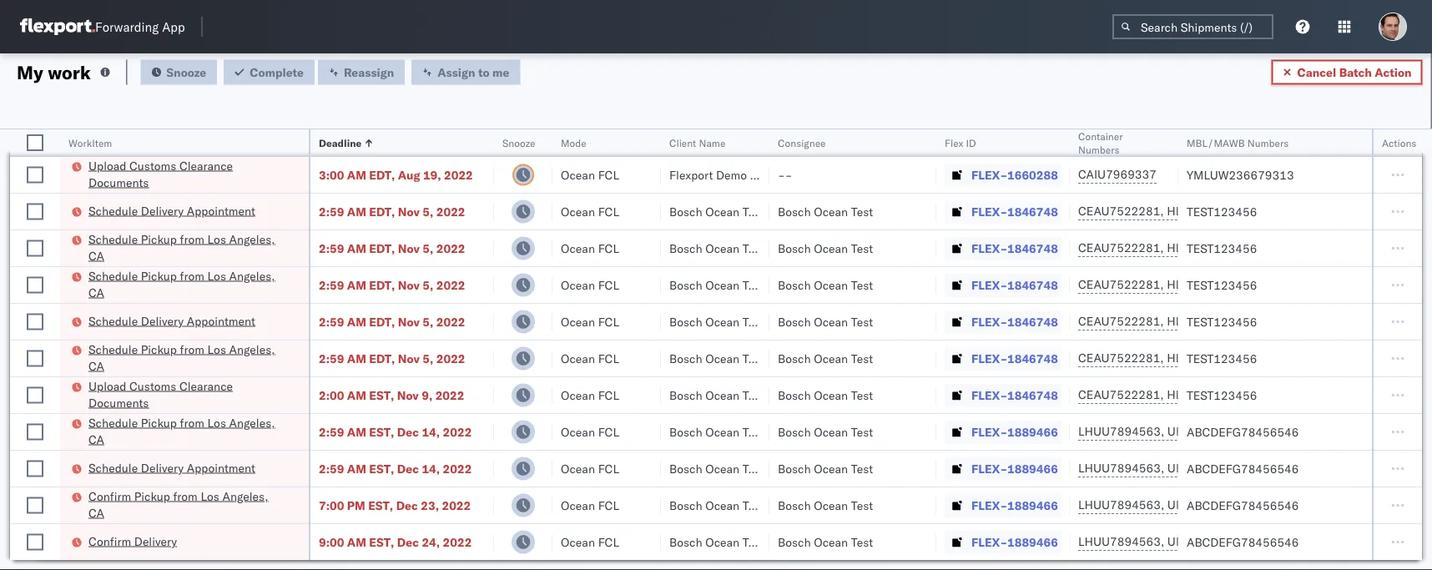 Task type: describe. For each thing, give the bounding box(es) containing it.
confirm for confirm pickup from los angeles, ca
[[88, 489, 131, 503]]

lhuu7894563, for schedule delivery appointment
[[1078, 461, 1164, 475]]

confirm delivery button
[[88, 533, 177, 551]]

2 flex- from the top
[[971, 204, 1007, 219]]

omkar for ceau7522281, hlxu6269489, hlxu8034992
[[1395, 277, 1431, 292]]

los inside the 'confirm pickup from los angeles, ca'
[[201, 489, 219, 503]]

abcdefg78456546 for schedule pickup from los angeles, ca
[[1187, 424, 1299, 439]]

1 schedule delivery appointment from the top
[[88, 203, 255, 218]]

2:00 am est, nov 9, 2022
[[319, 388, 464, 402]]

resize handle column header for mbl/mawb numbers
[[1367, 129, 1387, 570]]

10 flex- from the top
[[971, 498, 1007, 512]]

2 fcl from the top
[[598, 204, 619, 219]]

confirm pickup from los angeles, ca link
[[88, 488, 287, 521]]

omkar for lhuu7894563, uetu5238478
[[1395, 498, 1431, 512]]

5 hlxu8034992 from the top
[[1255, 351, 1337, 365]]

flexport demo consignee
[[669, 167, 806, 182]]

3 ceau7522281, hlxu6269489, hlxu8034992 from the top
[[1078, 277, 1337, 292]]

6 hlxu8034992 from the top
[[1255, 387, 1337, 402]]

5, for 2nd schedule pickup from los angeles, ca button from the bottom of the page
[[423, 351, 433, 366]]

appointment for schedule delivery appointment link associated with second schedule delivery appointment button from the top
[[187, 313, 255, 328]]

angeles, inside the 'confirm pickup from los angeles, ca'
[[222, 489, 268, 503]]

1 5, from the top
[[423, 204, 433, 219]]

8 ocean fcl from the top
[[561, 424, 619, 439]]

uetu5238478 for confirm delivery
[[1167, 534, 1249, 549]]

deadline button
[[310, 133, 477, 149]]

4 5, from the top
[[423, 314, 433, 329]]

est, for schedule delivery appointment
[[369, 461, 394, 476]]

lhuu7894563, uetu5238478 for schedule delivery appointment
[[1078, 461, 1249, 475]]

flex-1846748 for 'schedule pickup from los angeles, ca' 'link' for third schedule pickup from los angeles, ca button from the bottom of the page
[[971, 277, 1058, 292]]

1 flex-1846748 from the top
[[971, 204, 1058, 219]]

3 schedule delivery appointment from the top
[[88, 460, 255, 475]]

3 2:59 from the top
[[319, 277, 344, 292]]

1846748 for third schedule pickup from los angeles, ca button from the bottom of the page
[[1007, 277, 1058, 292]]

8 am from the top
[[347, 424, 366, 439]]

flex id
[[945, 136, 976, 149]]

documents for 2:00 am est, nov 9, 2022
[[88, 395, 149, 410]]

est, for confirm delivery
[[369, 535, 394, 549]]

3 am from the top
[[347, 241, 366, 255]]

5, for third schedule pickup from los angeles, ca button from the bottom of the page
[[423, 277, 433, 292]]

workitem
[[68, 136, 112, 149]]

4 2:59 am edt, nov 5, 2022 from the top
[[319, 314, 465, 329]]

lhuu7894563, for confirm pickup from los angeles, ca
[[1078, 497, 1164, 512]]

1 flex- from the top
[[971, 167, 1007, 182]]

action
[[1375, 65, 1412, 79]]

2:59 am est, dec 14, 2022 for schedule delivery appointment
[[319, 461, 472, 476]]

schedule pickup from los angeles, ca link for third schedule pickup from los angeles, ca button from the bottom of the page
[[88, 267, 287, 301]]

4 schedule pickup from los angeles, ca from the top
[[88, 415, 275, 446]]

--
[[778, 167, 792, 182]]

flex-1660288
[[971, 167, 1058, 182]]

6 ocean fcl from the top
[[561, 351, 619, 366]]

1 - from the left
[[778, 167, 785, 182]]

2 schedule pickup from los angeles, ca from the top
[[88, 268, 275, 300]]

4 flex-1846748 from the top
[[971, 314, 1058, 329]]

3 hlxu8034992 from the top
[[1255, 277, 1337, 292]]

4 flex- from the top
[[971, 277, 1007, 292]]

flexport
[[669, 167, 713, 182]]

schedule pickup from los angeles, ca link for 2nd schedule pickup from los angeles, ca button from the bottom of the page
[[88, 341, 287, 374]]

hlxu6269489, for 2:00 am est, nov 9, 2022 "upload customs clearance documents" button
[[1167, 387, 1252, 402]]

forwarding app
[[95, 19, 185, 35]]

5 schedule from the top
[[88, 342, 138, 356]]

hlxu6269489, for third schedule pickup from los angeles, ca button from the bottom of the page
[[1167, 277, 1252, 292]]

ceau7522281, for first schedule pickup from los angeles, ca button from the top of the page
[[1078, 240, 1164, 255]]

uetu5238478 for schedule pickup from los angeles, ca
[[1167, 424, 1249, 439]]

abcdefg78456546 for confirm pickup from los angeles, ca
[[1187, 498, 1299, 512]]

operator
[[1395, 136, 1432, 149]]

mode
[[561, 136, 586, 149]]

ceau7522281, for 2nd schedule pickup from los angeles, ca button from the bottom of the page
[[1078, 351, 1164, 365]]

6 edt, from the top
[[369, 351, 395, 366]]

upload for 3:00 am edt, aug 19, 2022
[[88, 158, 126, 173]]

2:59 am edt, nov 5, 2022 for first schedule pickup from los angeles, ca button from the top of the page
[[319, 241, 465, 255]]

5 am from the top
[[347, 314, 366, 329]]

test123456 for 'schedule pickup from los angeles, ca' 'link' for third schedule pickup from los angeles, ca button from the bottom of the page
[[1187, 277, 1257, 292]]

dec for schedule pickup from los angeles, ca
[[397, 424, 419, 439]]

hlxu6269489, for 2nd schedule pickup from los angeles, ca button from the bottom of the page
[[1167, 351, 1252, 365]]

confirm for confirm delivery
[[88, 534, 131, 548]]

container numbers button
[[1070, 126, 1162, 156]]

abcdefg78456546 for confirm delivery
[[1187, 535, 1299, 549]]

aug
[[398, 167, 420, 182]]

client
[[669, 136, 696, 149]]

flex id button
[[936, 133, 1053, 149]]

schedule delivery appointment link for third schedule delivery appointment button
[[88, 459, 255, 476]]

app
[[162, 19, 185, 35]]

9,
[[422, 388, 432, 402]]

snooze
[[502, 136, 535, 149]]

23,
[[421, 498, 439, 512]]

10 ocean fcl from the top
[[561, 498, 619, 512]]

ca for confirm pickup from los angeles, ca link
[[88, 505, 104, 520]]

upload customs clearance documents button for 2:00 am est, nov 9, 2022
[[88, 378, 287, 413]]

1 2:59 from the top
[[319, 204, 344, 219]]

7 flex- from the top
[[971, 388, 1007, 402]]

9:00
[[319, 535, 344, 549]]

1 hlxu6269489, from the top
[[1167, 204, 1252, 218]]

2:00
[[319, 388, 344, 402]]

5 2:59 from the top
[[319, 351, 344, 366]]

upload for 2:00 am est, nov 9, 2022
[[88, 378, 126, 393]]

2 ceau7522281, hlxu6269489, hlxu8034992 from the top
[[1078, 240, 1337, 255]]

6 2:59 from the top
[[319, 424, 344, 439]]

2 2:59 from the top
[[319, 241, 344, 255]]

11 fcl from the top
[[598, 535, 619, 549]]

demo
[[716, 167, 747, 182]]

flex
[[945, 136, 963, 149]]

14, for schedule pickup from los angeles, ca
[[422, 424, 440, 439]]

confirm pickup from los angeles, ca button
[[88, 488, 287, 523]]

lhuu7894563, uetu5238478 for confirm pickup from los angeles, ca
[[1078, 497, 1249, 512]]

8 flex- from the top
[[971, 424, 1007, 439]]

1 ocean fcl from the top
[[561, 167, 619, 182]]

4 test123456 from the top
[[1187, 314, 1257, 329]]

1 vertical spatial consignee
[[750, 167, 806, 182]]

3 flex- from the top
[[971, 241, 1007, 255]]

1 am from the top
[[347, 167, 366, 182]]

9:00 am est, dec 24, 2022
[[319, 535, 472, 549]]

workitem button
[[60, 133, 292, 149]]

3 fcl from the top
[[598, 241, 619, 255]]

1 gaurav from the top
[[1395, 167, 1432, 182]]

1889466 for schedule pickup from los angeles, ca
[[1007, 424, 1058, 439]]

1 edt, from the top
[[369, 167, 395, 182]]

7 fcl from the top
[[598, 388, 619, 402]]

1 ceau7522281, hlxu6269489, hlxu8034992 from the top
[[1078, 204, 1337, 218]]

customs for 2:00
[[129, 378, 176, 393]]

1 1846748 from the top
[[1007, 204, 1058, 219]]

2 - from the left
[[785, 167, 792, 182]]

3 schedule from the top
[[88, 268, 138, 283]]

test123456 for 'schedule pickup from los angeles, ca' 'link' for 2nd schedule pickup from los angeles, ca button from the bottom of the page
[[1187, 351, 1257, 366]]

my work
[[17, 61, 91, 83]]

4 resize handle column header from the left
[[532, 129, 552, 570]]

2 gaurav from the top
[[1395, 204, 1432, 219]]

3:00
[[319, 167, 344, 182]]

confirm pickup from los angeles, ca
[[88, 489, 268, 520]]

2 schedule delivery appointment from the top
[[88, 313, 255, 328]]

11 ocean fcl from the top
[[561, 535, 619, 549]]

omkar  for lhuu7894563, uetu5238478
[[1395, 498, 1432, 512]]

4 1846748 from the top
[[1007, 314, 1058, 329]]

4 hlxu6269489, from the top
[[1167, 314, 1252, 328]]

4 ceau7522281, hlxu6269489, hlxu8034992 from the top
[[1078, 314, 1337, 328]]

6 am from the top
[[347, 351, 366, 366]]

8 fcl from the top
[[598, 424, 619, 439]]

confirm delivery
[[88, 534, 177, 548]]

4 schedule pickup from los angeles, ca button from the top
[[88, 414, 287, 449]]

3 schedule pickup from los angeles, ca button from the top
[[88, 341, 287, 376]]

1 2:59 am edt, nov 5, 2022 from the top
[[319, 204, 465, 219]]

lhuu7894563, for confirm delivery
[[1078, 534, 1164, 549]]

5 ceau7522281, hlxu6269489, hlxu8034992 from the top
[[1078, 351, 1337, 365]]

2 am from the top
[[347, 204, 366, 219]]

3 schedule pickup from los angeles, ca from the top
[[88, 342, 275, 373]]

pm
[[347, 498, 365, 512]]

1 schedule from the top
[[88, 203, 138, 218]]

1846748 for first schedule pickup from los angeles, ca button from the top of the page
[[1007, 241, 1058, 255]]

container
[[1078, 130, 1123, 142]]

11 flex- from the top
[[971, 535, 1007, 549]]

cancel batch action button
[[1271, 60, 1423, 85]]

numbers for container numbers
[[1078, 143, 1120, 156]]

ca for 'schedule pickup from los angeles, ca' 'link' associated with 1st schedule pickup from los angeles, ca button from the bottom of the page
[[88, 432, 104, 446]]

schedule delivery appointment link for second schedule delivery appointment button from the top
[[88, 313, 255, 329]]

est, for schedule pickup from los angeles, ca
[[369, 424, 394, 439]]

consignee button
[[769, 133, 920, 149]]

resize handle column header for mode
[[641, 129, 661, 570]]

7 ocean fcl from the top
[[561, 388, 619, 402]]

lhuu7894563, for schedule pickup from los angeles, ca
[[1078, 424, 1164, 439]]

omkar  for ceau7522281, hlxu6269489, hlxu8034992
[[1395, 277, 1432, 292]]

5, for first schedule pickup from los angeles, ca button from the top of the page
[[423, 241, 433, 255]]

1 schedule pickup from los angeles, ca button from the top
[[88, 231, 287, 266]]

4 hlxu8034992 from the top
[[1255, 314, 1337, 328]]

mbl/mawb
[[1187, 136, 1245, 149]]

1 schedule delivery appointment button from the top
[[88, 202, 255, 221]]

client name
[[669, 136, 725, 149]]

delivery inside button
[[134, 534, 177, 548]]

1 resize handle column header from the left
[[40, 129, 60, 570]]

4 ocean fcl from the top
[[561, 277, 619, 292]]

2 hlxu8034992 from the top
[[1255, 240, 1337, 255]]

consignee inside consignee button
[[778, 136, 826, 149]]

7:00 pm est, dec 23, 2022
[[319, 498, 471, 512]]

7 2:59 from the top
[[319, 461, 344, 476]]

mbl/mawb numbers
[[1187, 136, 1289, 149]]

flex-1846748 for 'schedule pickup from los angeles, ca' 'link' for 2nd schedule pickup from los angeles, ca button from the bottom of the page
[[971, 351, 1058, 366]]

pickup inside the 'confirm pickup from los angeles, ca'
[[134, 489, 170, 503]]

forwarding
[[95, 19, 159, 35]]

resize handle column header for deadline
[[474, 129, 494, 570]]

5 fcl from the top
[[598, 314, 619, 329]]

deadline
[[319, 136, 362, 149]]

Search Shipments (/) text field
[[1112, 14, 1274, 39]]

1 ceau7522281, from the top
[[1078, 204, 1164, 218]]



Task type: locate. For each thing, give the bounding box(es) containing it.
ca
[[88, 248, 104, 263], [88, 285, 104, 300], [88, 358, 104, 373], [88, 432, 104, 446], [88, 505, 104, 520]]

1846748
[[1007, 204, 1058, 219], [1007, 241, 1058, 255], [1007, 277, 1058, 292], [1007, 314, 1058, 329], [1007, 351, 1058, 366], [1007, 388, 1058, 402]]

1 uetu5238478 from the top
[[1167, 424, 1249, 439]]

1846748 for 2:00 am est, nov 9, 2022 "upload customs clearance documents" button
[[1007, 388, 1058, 402]]

flex-
[[971, 167, 1007, 182], [971, 204, 1007, 219], [971, 241, 1007, 255], [971, 277, 1007, 292], [971, 314, 1007, 329], [971, 351, 1007, 366], [971, 388, 1007, 402], [971, 424, 1007, 439], [971, 461, 1007, 476], [971, 498, 1007, 512], [971, 535, 1007, 549]]

2:59 am edt, nov 5, 2022 for 2nd schedule pickup from los angeles, ca button from the bottom of the page
[[319, 351, 465, 366]]

pickup
[[141, 232, 177, 246], [141, 268, 177, 283], [141, 342, 177, 356], [141, 415, 177, 430], [134, 489, 170, 503]]

edt,
[[369, 167, 395, 182], [369, 204, 395, 219], [369, 241, 395, 255], [369, 277, 395, 292], [369, 314, 395, 329], [369, 351, 395, 366]]

5 ca from the top
[[88, 505, 104, 520]]

est, right pm
[[368, 498, 393, 512]]

dec for schedule delivery appointment
[[397, 461, 419, 476]]

confirm inside confirm delivery link
[[88, 534, 131, 548]]

dec for confirm pickup from los angeles, ca
[[396, 498, 418, 512]]

14,
[[422, 424, 440, 439], [422, 461, 440, 476]]

2:59 am edt, nov 5, 2022 for third schedule pickup from los angeles, ca button from the bottom of the page
[[319, 277, 465, 292]]

resize handle column header for consignee
[[916, 129, 936, 570]]

bosch
[[669, 204, 702, 219], [778, 204, 811, 219], [669, 241, 702, 255], [778, 241, 811, 255], [669, 277, 702, 292], [778, 277, 811, 292], [669, 314, 702, 329], [778, 314, 811, 329], [669, 351, 702, 366], [778, 351, 811, 366], [669, 388, 702, 402], [778, 388, 811, 402], [669, 424, 702, 439], [778, 424, 811, 439], [669, 461, 702, 476], [778, 461, 811, 476], [669, 498, 702, 512], [778, 498, 811, 512], [669, 535, 702, 549], [778, 535, 811, 549]]

los
[[207, 232, 226, 246], [207, 268, 226, 283], [207, 342, 226, 356], [207, 415, 226, 430], [201, 489, 219, 503]]

numbers down the "container"
[[1078, 143, 1120, 156]]

ca inside the 'confirm pickup from los angeles, ca'
[[88, 505, 104, 520]]

est, for upload customs clearance documents
[[369, 388, 394, 402]]

4 schedule from the top
[[88, 313, 138, 328]]

1 vertical spatial schedule delivery appointment link
[[88, 313, 255, 329]]

from inside the 'confirm pickup from los angeles, ca'
[[173, 489, 198, 503]]

flex-1889466 for confirm delivery
[[971, 535, 1058, 549]]

7 schedule from the top
[[88, 460, 138, 475]]

nov
[[398, 204, 420, 219], [398, 241, 420, 255], [398, 277, 420, 292], [398, 314, 420, 329], [398, 351, 420, 366], [397, 388, 419, 402]]

est, left 9,
[[369, 388, 394, 402]]

dec up the 7:00 pm est, dec 23, 2022
[[397, 461, 419, 476]]

0 vertical spatial schedule delivery appointment
[[88, 203, 255, 218]]

5 edt, from the top
[[369, 314, 395, 329]]

1 test123456 from the top
[[1187, 204, 1257, 219]]

3 5, from the top
[[423, 277, 433, 292]]

6 flex- from the top
[[971, 351, 1007, 366]]

schedule delivery appointment button
[[88, 202, 255, 221], [88, 313, 255, 331], [88, 459, 255, 478]]

schedule pickup from los angeles, ca
[[88, 232, 275, 263], [88, 268, 275, 300], [88, 342, 275, 373], [88, 415, 275, 446]]

7 am from the top
[[347, 388, 366, 402]]

1 clearance from the top
[[179, 158, 233, 173]]

consignee right demo
[[750, 167, 806, 182]]

1 vertical spatial confirm
[[88, 534, 131, 548]]

5 flex- from the top
[[971, 314, 1007, 329]]

0 vertical spatial upload customs clearance documents link
[[88, 157, 287, 191]]

1 vertical spatial upload customs clearance documents
[[88, 378, 233, 410]]

documents
[[88, 175, 149, 189], [88, 395, 149, 410]]

1889466
[[1007, 424, 1058, 439], [1007, 461, 1058, 476], [1007, 498, 1058, 512], [1007, 535, 1058, 549]]

ceau7522281, hlxu6269489, hlxu8034992
[[1078, 204, 1337, 218], [1078, 240, 1337, 255], [1078, 277, 1337, 292], [1078, 314, 1337, 328], [1078, 351, 1337, 365], [1078, 387, 1337, 402]]

upload customs clearance documents for 3:00
[[88, 158, 233, 189]]

consignee up '--'
[[778, 136, 826, 149]]

flex-1846748
[[971, 204, 1058, 219], [971, 241, 1058, 255], [971, 277, 1058, 292], [971, 314, 1058, 329], [971, 351, 1058, 366], [971, 388, 1058, 402]]

dec down 2:00 am est, nov 9, 2022
[[397, 424, 419, 439]]

3 flex-1889466 from the top
[[971, 498, 1058, 512]]

flex-1889466 button
[[945, 420, 1061, 444], [945, 420, 1061, 444], [945, 457, 1061, 480], [945, 457, 1061, 480], [945, 494, 1061, 517], [945, 494, 1061, 517], [945, 530, 1061, 554], [945, 530, 1061, 554]]

2 schedule pickup from los angeles, ca link from the top
[[88, 267, 287, 301]]

1 upload customs clearance documents link from the top
[[88, 157, 287, 191]]

upload customs clearance documents button
[[88, 157, 287, 192], [88, 378, 287, 413]]

cancel
[[1297, 65, 1336, 79]]

11 resize handle column header from the left
[[1402, 129, 1422, 570]]

2 vertical spatial schedule delivery appointment link
[[88, 459, 255, 476]]

0 vertical spatial documents
[[88, 175, 149, 189]]

fcl
[[598, 167, 619, 182], [598, 204, 619, 219], [598, 241, 619, 255], [598, 277, 619, 292], [598, 314, 619, 329], [598, 351, 619, 366], [598, 388, 619, 402], [598, 424, 619, 439], [598, 461, 619, 476], [598, 498, 619, 512], [598, 535, 619, 549]]

None checkbox
[[27, 134, 43, 151], [27, 166, 43, 183], [27, 203, 43, 220], [27, 240, 43, 257], [27, 277, 43, 293], [27, 350, 43, 367], [27, 387, 43, 404], [27, 424, 43, 440], [27, 460, 43, 477], [27, 497, 43, 514], [27, 534, 43, 550], [27, 134, 43, 151], [27, 166, 43, 183], [27, 203, 43, 220], [27, 240, 43, 257], [27, 277, 43, 293], [27, 350, 43, 367], [27, 387, 43, 404], [27, 424, 43, 440], [27, 460, 43, 477], [27, 497, 43, 514], [27, 534, 43, 550]]

customs for 3:00
[[129, 158, 176, 173]]

1 ca from the top
[[88, 248, 104, 263]]

schedule pickup from los angeles, ca button
[[88, 231, 287, 266], [88, 267, 287, 303], [88, 341, 287, 376], [88, 414, 287, 449]]

lhuu7894563, uetu5238478 for confirm delivery
[[1078, 534, 1249, 549]]

clearance for 2:00 am est, nov 9, 2022
[[179, 378, 233, 393]]

2:59
[[319, 204, 344, 219], [319, 241, 344, 255], [319, 277, 344, 292], [319, 314, 344, 329], [319, 351, 344, 366], [319, 424, 344, 439], [319, 461, 344, 476]]

5,
[[423, 204, 433, 219], [423, 241, 433, 255], [423, 277, 433, 292], [423, 314, 433, 329], [423, 351, 433, 366]]

consignee
[[778, 136, 826, 149], [750, 167, 806, 182]]

schedule pickup from los angeles, ca link for first schedule pickup from los angeles, ca button from the top of the page
[[88, 231, 287, 264]]

0 vertical spatial appointment
[[187, 203, 255, 218]]

1 vertical spatial upload
[[88, 378, 126, 393]]

3 flex-1846748 from the top
[[971, 277, 1058, 292]]

abcdefg78456546 for schedule delivery appointment
[[1187, 461, 1299, 476]]

resize handle column header
[[40, 129, 60, 570], [289, 129, 309, 570], [474, 129, 494, 570], [532, 129, 552, 570], [641, 129, 661, 570], [749, 129, 769, 570], [916, 129, 936, 570], [1050, 129, 1070, 570], [1158, 129, 1178, 570], [1367, 129, 1387, 570], [1402, 129, 1422, 570]]

resize handle column header for client name
[[749, 129, 769, 570]]

0 vertical spatial schedule delivery appointment button
[[88, 202, 255, 221]]

my
[[17, 61, 43, 83]]

flex-1889466 for confirm pickup from los angeles, ca
[[971, 498, 1058, 512]]

2 schedule pickup from los angeles, ca button from the top
[[88, 267, 287, 303]]

actions
[[1382, 136, 1417, 149]]

forwarding app link
[[20, 18, 185, 35]]

1 vertical spatial schedule delivery appointment
[[88, 313, 255, 328]]

2 schedule delivery appointment button from the top
[[88, 313, 255, 331]]

3 gaurav from the top
[[1395, 241, 1432, 255]]

2 edt, from the top
[[369, 204, 395, 219]]

2 upload customs clearance documents link from the top
[[88, 378, 287, 411]]

flex-1846748 button
[[945, 200, 1061, 223], [945, 200, 1061, 223], [945, 237, 1061, 260], [945, 237, 1061, 260], [945, 273, 1061, 297], [945, 273, 1061, 297], [945, 310, 1061, 333], [945, 310, 1061, 333], [945, 347, 1061, 370], [945, 347, 1061, 370], [945, 383, 1061, 407], [945, 383, 1061, 407]]

1660288
[[1007, 167, 1058, 182]]

uetu5238478
[[1167, 424, 1249, 439], [1167, 461, 1249, 475], [1167, 497, 1249, 512], [1167, 534, 1249, 549]]

5 5, from the top
[[423, 351, 433, 366]]

19,
[[423, 167, 441, 182]]

4 edt, from the top
[[369, 277, 395, 292]]

3 ceau7522281, from the top
[[1078, 277, 1164, 292]]

1 vertical spatial appointment
[[187, 313, 255, 328]]

flex-1660288 button
[[945, 163, 1061, 187], [945, 163, 1061, 187]]

clearance for 3:00 am edt, aug 19, 2022
[[179, 158, 233, 173]]

1 vertical spatial clearance
[[179, 378, 233, 393]]

3 appointment from the top
[[187, 460, 255, 475]]

mode button
[[552, 133, 644, 149]]

1 vertical spatial customs
[[129, 378, 176, 393]]

3 schedule pickup from los angeles, ca link from the top
[[88, 341, 287, 374]]

5 1846748 from the top
[[1007, 351, 1058, 366]]

ca for 'schedule pickup from los angeles, ca' 'link' for third schedule pickup from los angeles, ca button from the bottom of the page
[[88, 285, 104, 300]]

1 vertical spatial upload customs clearance documents link
[[88, 378, 287, 411]]

4 gaurav from the top
[[1395, 314, 1432, 329]]

cancel batch action
[[1297, 65, 1412, 79]]

dec for confirm delivery
[[397, 535, 419, 549]]

24,
[[422, 535, 440, 549]]

omkar 
[[1395, 277, 1432, 292], [1395, 498, 1432, 512]]

numbers for mbl/mawb numbers
[[1247, 136, 1289, 149]]

2 upload customs clearance documents button from the top
[[88, 378, 287, 413]]

2 2:59 am edt, nov 5, 2022 from the top
[[319, 241, 465, 255]]

dec left 23,
[[396, 498, 418, 512]]

ceau7522281, for third schedule pickup from los angeles, ca button from the bottom of the page
[[1078, 277, 1164, 292]]

6 ceau7522281, hlxu6269489, hlxu8034992 from the top
[[1078, 387, 1337, 402]]

flex-1846748 for the 'upload customs clearance documents' link associated with 2:00 am est, nov 9, 2022
[[971, 388, 1058, 402]]

caiu7969337
[[1078, 167, 1157, 182]]

0 vertical spatial omkar 
[[1395, 277, 1432, 292]]

6 test123456 from the top
[[1187, 388, 1257, 402]]

flex-1889466 for schedule delivery appointment
[[971, 461, 1058, 476]]

None checkbox
[[27, 313, 43, 330]]

resize handle column header for workitem
[[289, 129, 309, 570]]

3 resize handle column header from the left
[[474, 129, 494, 570]]

2:59 am edt, nov 5, 2022
[[319, 204, 465, 219], [319, 241, 465, 255], [319, 277, 465, 292], [319, 314, 465, 329], [319, 351, 465, 366]]

8 resize handle column header from the left
[[1050, 129, 1070, 570]]

client name button
[[661, 133, 753, 149]]

1889466 for confirm delivery
[[1007, 535, 1058, 549]]

6 ceau7522281, from the top
[[1078, 387, 1164, 402]]

1 fcl from the top
[[598, 167, 619, 182]]

4 am from the top
[[347, 277, 366, 292]]

bosch ocean test
[[669, 204, 765, 219], [778, 204, 873, 219], [669, 241, 765, 255], [778, 241, 873, 255], [669, 277, 765, 292], [778, 277, 873, 292], [669, 314, 765, 329], [778, 314, 873, 329], [669, 351, 765, 366], [778, 351, 873, 366], [669, 388, 765, 402], [778, 388, 873, 402], [669, 424, 765, 439], [778, 424, 873, 439], [669, 461, 765, 476], [778, 461, 873, 476], [669, 498, 765, 512], [778, 498, 873, 512], [669, 535, 765, 549], [778, 535, 873, 549]]

ymluw236679313
[[1187, 167, 1294, 182]]

uetu5238478 for schedule delivery appointment
[[1167, 461, 1249, 475]]

ceau7522281, for 2:00 am est, nov 9, 2022 "upload customs clearance documents" button
[[1078, 387, 1164, 402]]

numbers up ymluw236679313
[[1247, 136, 1289, 149]]

hlxu6269489, for first schedule pickup from los angeles, ca button from the top of the page
[[1167, 240, 1252, 255]]

test123456 for the 'upload customs clearance documents' link associated with 2:00 am est, nov 9, 2022
[[1187, 388, 1257, 402]]

3 ca from the top
[[88, 358, 104, 373]]

6 1846748 from the top
[[1007, 388, 1058, 402]]

1 confirm from the top
[[88, 489, 131, 503]]

test123456
[[1187, 204, 1257, 219], [1187, 241, 1257, 255], [1187, 277, 1257, 292], [1187, 314, 1257, 329], [1187, 351, 1257, 366], [1187, 388, 1257, 402]]

appointment for schedule delivery appointment link for third schedule delivery appointment button
[[187, 460, 255, 475]]

est, up the 7:00 pm est, dec 23, 2022
[[369, 461, 394, 476]]

3:00 am edt, aug 19, 2022
[[319, 167, 473, 182]]

2 ca from the top
[[88, 285, 104, 300]]

est, down 2:00 am est, nov 9, 2022
[[369, 424, 394, 439]]

2 lhuu7894563, uetu5238478 from the top
[[1078, 461, 1249, 475]]

work
[[48, 61, 91, 83]]

confirm delivery link
[[88, 533, 177, 550]]

10 fcl from the top
[[598, 498, 619, 512]]

1 vertical spatial schedule delivery appointment button
[[88, 313, 255, 331]]

4 1889466 from the top
[[1007, 535, 1058, 549]]

4 schedule pickup from los angeles, ca link from the top
[[88, 414, 287, 448]]

2 5, from the top
[[423, 241, 433, 255]]

5 2:59 am edt, nov 5, 2022 from the top
[[319, 351, 465, 366]]

0 vertical spatial customs
[[129, 158, 176, 173]]

3 hlxu6269489, from the top
[[1167, 277, 1252, 292]]

1 abcdefg78456546 from the top
[[1187, 424, 1299, 439]]

2 14, from the top
[[422, 461, 440, 476]]

7:00
[[319, 498, 344, 512]]

2 upload customs clearance documents from the top
[[88, 378, 233, 410]]

7 resize handle column header from the left
[[916, 129, 936, 570]]

3 1846748 from the top
[[1007, 277, 1058, 292]]

numbers
[[1247, 136, 1289, 149], [1078, 143, 1120, 156]]

dec
[[397, 424, 419, 439], [397, 461, 419, 476], [396, 498, 418, 512], [397, 535, 419, 549]]

angeles,
[[229, 232, 275, 246], [229, 268, 275, 283], [229, 342, 275, 356], [229, 415, 275, 430], [222, 489, 268, 503]]

3 2:59 am edt, nov 5, 2022 from the top
[[319, 277, 465, 292]]

name
[[699, 136, 725, 149]]

est, for confirm pickup from los angeles, ca
[[368, 498, 393, 512]]

flex-1846748 for 'schedule pickup from los angeles, ca' 'link' corresponding to first schedule pickup from los angeles, ca button from the top of the page
[[971, 241, 1058, 255]]

0 vertical spatial clearance
[[179, 158, 233, 173]]

9 flex- from the top
[[971, 461, 1007, 476]]

schedule pickup from los angeles, ca link
[[88, 231, 287, 264], [88, 267, 287, 301], [88, 341, 287, 374], [88, 414, 287, 448]]

documents for 3:00 am edt, aug 19, 2022
[[88, 175, 149, 189]]

1 hlxu8034992 from the top
[[1255, 204, 1337, 218]]

appointment
[[187, 203, 255, 218], [187, 313, 255, 328], [187, 460, 255, 475]]

3 schedule delivery appointment link from the top
[[88, 459, 255, 476]]

1 vertical spatial 2:59 am est, dec 14, 2022
[[319, 461, 472, 476]]

3 ocean fcl from the top
[[561, 241, 619, 255]]

upload
[[88, 158, 126, 173], [88, 378, 126, 393]]

1 vertical spatial omkar 
[[1395, 498, 1432, 512]]

upload customs clearance documents link for 3:00 am edt, aug 19, 2022
[[88, 157, 287, 191]]

1 vertical spatial omkar
[[1395, 498, 1431, 512]]

0 vertical spatial 14,
[[422, 424, 440, 439]]

2 documents from the top
[[88, 395, 149, 410]]

1 vertical spatial upload customs clearance documents button
[[88, 378, 287, 413]]

2 hlxu6269489, from the top
[[1167, 240, 1252, 255]]

9 fcl from the top
[[598, 461, 619, 476]]

0 vertical spatial upload customs clearance documents button
[[88, 157, 287, 192]]

ca for 'schedule pickup from los angeles, ca' 'link' for 2nd schedule pickup from los angeles, ca button from the bottom of the page
[[88, 358, 104, 373]]

ocean fcl
[[561, 167, 619, 182], [561, 204, 619, 219], [561, 241, 619, 255], [561, 277, 619, 292], [561, 314, 619, 329], [561, 351, 619, 366], [561, 388, 619, 402], [561, 424, 619, 439], [561, 461, 619, 476], [561, 498, 619, 512], [561, 535, 619, 549]]

5 ocean fcl from the top
[[561, 314, 619, 329]]

1 upload customs clearance documents button from the top
[[88, 157, 287, 192]]

2 customs from the top
[[129, 378, 176, 393]]

schedule delivery appointment link for third schedule delivery appointment button from the bottom
[[88, 202, 255, 219]]

upload customs clearance documents button for 3:00 am edt, aug 19, 2022
[[88, 157, 287, 192]]

0 vertical spatial upload
[[88, 158, 126, 173]]

1889466 for schedule delivery appointment
[[1007, 461, 1058, 476]]

flex-1889466 for schedule pickup from los angeles, ca
[[971, 424, 1058, 439]]

2 vertical spatial schedule delivery appointment button
[[88, 459, 255, 478]]

4 2:59 from the top
[[319, 314, 344, 329]]

upload customs clearance documents for 2:00
[[88, 378, 233, 410]]

0 vertical spatial omkar
[[1395, 277, 1431, 292]]

3 edt, from the top
[[369, 241, 395, 255]]

from
[[180, 232, 204, 246], [180, 268, 204, 283], [180, 342, 204, 356], [180, 415, 204, 430], [173, 489, 198, 503]]

id
[[966, 136, 976, 149]]

test123456 for 'schedule pickup from los angeles, ca' 'link' corresponding to first schedule pickup from los angeles, ca button from the top of the page
[[1187, 241, 1257, 255]]

1 customs from the top
[[129, 158, 176, 173]]

2 appointment from the top
[[187, 313, 255, 328]]

2:59 am est, dec 14, 2022 for schedule pickup from los angeles, ca
[[319, 424, 472, 439]]

ocean
[[561, 167, 595, 182], [561, 204, 595, 219], [705, 204, 740, 219], [814, 204, 848, 219], [561, 241, 595, 255], [705, 241, 740, 255], [814, 241, 848, 255], [561, 277, 595, 292], [705, 277, 740, 292], [814, 277, 848, 292], [561, 314, 595, 329], [705, 314, 740, 329], [814, 314, 848, 329], [561, 351, 595, 366], [705, 351, 740, 366], [814, 351, 848, 366], [561, 388, 595, 402], [705, 388, 740, 402], [814, 388, 848, 402], [561, 424, 595, 439], [705, 424, 740, 439], [814, 424, 848, 439], [561, 461, 595, 476], [705, 461, 740, 476], [814, 461, 848, 476], [561, 498, 595, 512], [705, 498, 740, 512], [814, 498, 848, 512], [561, 535, 595, 549], [705, 535, 740, 549], [814, 535, 848, 549]]

6 fcl from the top
[[598, 351, 619, 366]]

flex-1889466
[[971, 424, 1058, 439], [971, 461, 1058, 476], [971, 498, 1058, 512], [971, 535, 1058, 549]]

hlxu6269489,
[[1167, 204, 1252, 218], [1167, 240, 1252, 255], [1167, 277, 1252, 292], [1167, 314, 1252, 328], [1167, 351, 1252, 365], [1167, 387, 1252, 402]]

1 horizontal spatial numbers
[[1247, 136, 1289, 149]]

14, down 9,
[[422, 424, 440, 439]]

lhuu7894563, uetu5238478 for schedule pickup from los angeles, ca
[[1078, 424, 1249, 439]]

0 vertical spatial 2:59 am est, dec 14, 2022
[[319, 424, 472, 439]]

schedule pickup from los angeles, ca link for 1st schedule pickup from los angeles, ca button from the bottom of the page
[[88, 414, 287, 448]]

batch
[[1339, 65, 1372, 79]]

0 vertical spatial consignee
[[778, 136, 826, 149]]

upload customs clearance documents link for 2:00 am est, nov 9, 2022
[[88, 378, 287, 411]]

resize handle column header for flex id
[[1050, 129, 1070, 570]]

upload customs clearance documents link
[[88, 157, 287, 191], [88, 378, 287, 411]]

2:59 am est, dec 14, 2022 down 2:00 am est, nov 9, 2022
[[319, 424, 472, 439]]

1889466 for confirm pickup from los angeles, ca
[[1007, 498, 1058, 512]]

flexport. image
[[20, 18, 95, 35]]

2:59 am est, dec 14, 2022 up the 7:00 pm est, dec 23, 2022
[[319, 461, 472, 476]]

0 vertical spatial confirm
[[88, 489, 131, 503]]

2 test123456 from the top
[[1187, 241, 1257, 255]]

0 vertical spatial schedule delivery appointment link
[[88, 202, 255, 219]]

14, up 23,
[[422, 461, 440, 476]]

confirm inside the 'confirm pickup from los angeles, ca'
[[88, 489, 131, 503]]

hlxu8034992
[[1255, 204, 1337, 218], [1255, 240, 1337, 255], [1255, 277, 1337, 292], [1255, 314, 1337, 328], [1255, 351, 1337, 365], [1255, 387, 1337, 402]]

2 vertical spatial appointment
[[187, 460, 255, 475]]

2 schedule from the top
[[88, 232, 138, 246]]

3 lhuu7894563, uetu5238478 from the top
[[1078, 497, 1249, 512]]

mbl/mawb numbers button
[[1178, 133, 1370, 149]]

2 vertical spatial schedule delivery appointment
[[88, 460, 255, 475]]

ca for 'schedule pickup from los angeles, ca' 'link' corresponding to first schedule pickup from los angeles, ca button from the top of the page
[[88, 248, 104, 263]]

est,
[[369, 388, 394, 402], [369, 424, 394, 439], [369, 461, 394, 476], [368, 498, 393, 512], [369, 535, 394, 549]]

numbers inside container numbers
[[1078, 143, 1120, 156]]

0 horizontal spatial numbers
[[1078, 143, 1120, 156]]

0 vertical spatial upload customs clearance documents
[[88, 158, 233, 189]]

4 flex-1889466 from the top
[[971, 535, 1058, 549]]

dec left 24,
[[397, 535, 419, 549]]

2 ocean fcl from the top
[[561, 204, 619, 219]]

2 upload from the top
[[88, 378, 126, 393]]

1 upload customs clearance documents from the top
[[88, 158, 233, 189]]

appointment for third schedule delivery appointment button from the bottom's schedule delivery appointment link
[[187, 203, 255, 218]]

container numbers
[[1078, 130, 1123, 156]]

confirm up confirm delivery
[[88, 489, 131, 503]]

1 vertical spatial 14,
[[422, 461, 440, 476]]

1 schedule pickup from los angeles, ca from the top
[[88, 232, 275, 263]]

uetu5238478 for confirm pickup from los angeles, ca
[[1167, 497, 1249, 512]]

1 vertical spatial documents
[[88, 395, 149, 410]]

2 flex-1846748 from the top
[[971, 241, 1058, 255]]

9 am from the top
[[347, 461, 366, 476]]

resize handle column header for container numbers
[[1158, 129, 1178, 570]]

4 ceau7522281, from the top
[[1078, 314, 1164, 328]]

est, down the 7:00 pm est, dec 23, 2022
[[369, 535, 394, 549]]

upload customs clearance documents
[[88, 158, 233, 189], [88, 378, 233, 410]]

ceau7522281,
[[1078, 204, 1164, 218], [1078, 240, 1164, 255], [1078, 277, 1164, 292], [1078, 314, 1164, 328], [1078, 351, 1164, 365], [1078, 387, 1164, 402]]

14, for schedule delivery appointment
[[422, 461, 440, 476]]

2 clearance from the top
[[179, 378, 233, 393]]

omkar
[[1395, 277, 1431, 292], [1395, 498, 1431, 512]]

confirm down the 'confirm pickup from los angeles, ca'
[[88, 534, 131, 548]]

abcdefg78456546
[[1187, 424, 1299, 439], [1187, 461, 1299, 476], [1187, 498, 1299, 512], [1187, 535, 1299, 549]]



Task type: vqa. For each thing, say whether or not it's contained in the screenshot.


